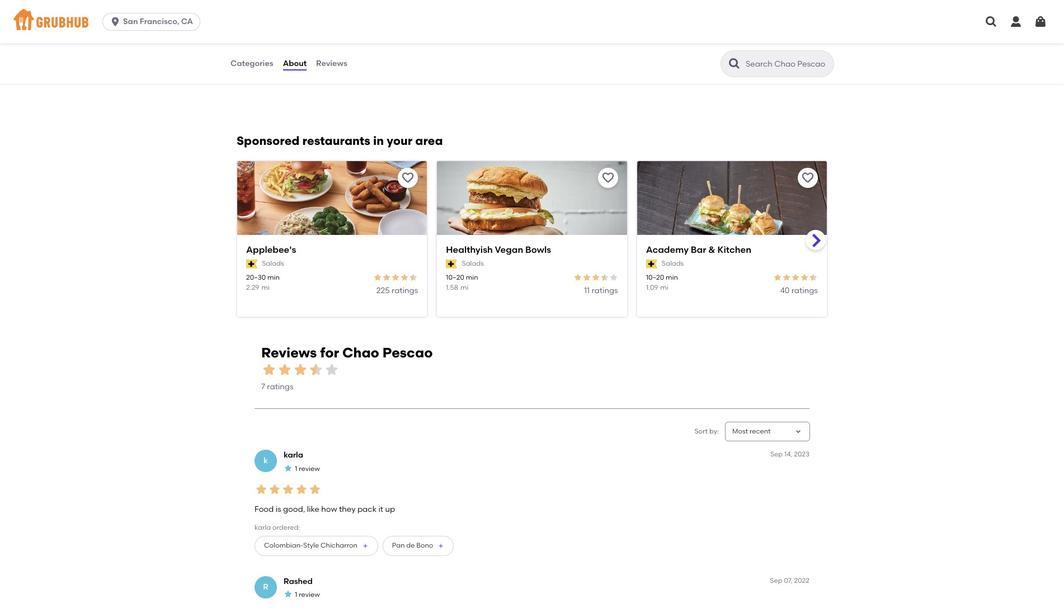 Task type: locate. For each thing, give the bounding box(es) containing it.
2 10–20 from the left
[[646, 274, 665, 282]]

1 plus icon image from the left
[[362, 543, 369, 550]]

40
[[781, 286, 790, 295]]

sponsored
[[237, 134, 300, 148]]

plus icon image
[[362, 543, 369, 550], [438, 543, 445, 550]]

plus icon image inside pan de bono button
[[438, 543, 445, 550]]

karla for karla ordered:
[[255, 524, 271, 532]]

3 mi from the left
[[661, 284, 669, 292]]

karla down food
[[255, 524, 271, 532]]

1 save this restaurant image from the left
[[402, 172, 415, 185]]

kitchen
[[718, 245, 752, 256]]

subscription pass image for healthyish
[[446, 260, 458, 269]]

1 horizontal spatial save this restaurant image
[[602, 172, 615, 185]]

categories button
[[230, 44, 274, 84]]

1 sep from the top
[[771, 451, 783, 459]]

1 review
[[295, 465, 320, 473], [295, 591, 320, 599]]

2 horizontal spatial salads
[[662, 260, 684, 268]]

plus icon image for chicharron
[[362, 543, 369, 550]]

2 save this restaurant button from the left
[[598, 168, 618, 188]]

min down academy at the right of the page
[[666, 274, 678, 282]]

main navigation navigation
[[0, 0, 1065, 44]]

1 horizontal spatial subscription pass image
[[646, 260, 658, 269]]

10–20 inside 10–20 min 1.58 mi
[[446, 274, 465, 282]]

0 vertical spatial sep
[[771, 451, 783, 459]]

1 save this restaurant button from the left
[[398, 168, 418, 188]]

reviews for chao pescao
[[261, 345, 433, 361]]

1 review up "like"
[[295, 465, 320, 473]]

your
[[387, 134, 413, 148]]

1 vertical spatial review
[[299, 591, 320, 599]]

1 horizontal spatial plus icon image
[[438, 543, 445, 550]]

2022
[[795, 577, 810, 585]]

1 horizontal spatial min
[[466, 274, 478, 282]]

applebee's
[[246, 245, 296, 256]]

caret down icon image
[[794, 427, 803, 436]]

bowls
[[526, 245, 552, 256]]

0 horizontal spatial plus icon image
[[362, 543, 369, 550]]

10–20 up 1.09
[[646, 274, 665, 282]]

2 1 from the top
[[295, 591, 297, 599]]

mi right 2.29
[[262, 284, 270, 292]]

0 horizontal spatial save this restaurant button
[[398, 168, 418, 188]]

1 vertical spatial karla
[[255, 524, 271, 532]]

0 vertical spatial karla
[[284, 451, 304, 460]]

1 down rashed
[[295, 591, 297, 599]]

star icon image
[[374, 273, 383, 282], [383, 273, 392, 282], [392, 273, 400, 282], [400, 273, 409, 282], [409, 273, 418, 282], [409, 273, 418, 282], [574, 273, 583, 282], [583, 273, 592, 282], [592, 273, 601, 282], [601, 273, 610, 282], [601, 273, 610, 282], [610, 273, 618, 282], [774, 273, 783, 282], [783, 273, 792, 282], [792, 273, 801, 282], [801, 273, 810, 282], [810, 273, 819, 282], [810, 273, 819, 282], [261, 362, 277, 378], [277, 362, 293, 378], [293, 362, 308, 378], [308, 362, 324, 378], [308, 362, 324, 378], [324, 362, 340, 378], [284, 464, 293, 473], [255, 483, 268, 497], [268, 483, 282, 497], [282, 483, 295, 497], [295, 483, 308, 497], [308, 483, 322, 497], [284, 590, 293, 599]]

1.58
[[446, 284, 458, 292]]

restaurants
[[303, 134, 371, 148]]

sep 14, 2023
[[771, 451, 810, 459]]

0 vertical spatial 1 review
[[295, 465, 320, 473]]

plus icon image right bono on the bottom of the page
[[438, 543, 445, 550]]

0 horizontal spatial min
[[268, 274, 280, 282]]

1 10–20 from the left
[[446, 274, 465, 282]]

colombian-
[[264, 542, 304, 550]]

vegan
[[495, 245, 524, 256]]

academy
[[646, 245, 689, 256]]

1 horizontal spatial karla
[[284, 451, 304, 460]]

1 min from the left
[[268, 274, 280, 282]]

0 horizontal spatial save this restaurant image
[[402, 172, 415, 185]]

save this restaurant button
[[398, 168, 418, 188], [598, 168, 618, 188], [798, 168, 819, 188]]

1 review from the top
[[299, 465, 320, 473]]

reviews for reviews
[[316, 59, 348, 68]]

food
[[255, 505, 274, 515]]

2 1 review from the top
[[295, 591, 320, 599]]

2 horizontal spatial min
[[666, 274, 678, 282]]

1 for karla
[[295, 465, 297, 473]]

1 1 review from the top
[[295, 465, 320, 473]]

min inside '20–30 min 2.29 mi'
[[268, 274, 280, 282]]

plus icon image for bono
[[438, 543, 445, 550]]

1 horizontal spatial salads
[[462, 260, 484, 268]]

2 salads from the left
[[462, 260, 484, 268]]

1 salads from the left
[[262, 260, 284, 268]]

good,
[[283, 505, 305, 515]]

reviews inside button
[[316, 59, 348, 68]]

1 vertical spatial 1 review
[[295, 591, 320, 599]]

academy bar & kitchen link
[[646, 244, 819, 257]]

1 subscription pass image from the left
[[446, 260, 458, 269]]

like
[[307, 505, 320, 515]]

1 horizontal spatial 10–20
[[646, 274, 665, 282]]

min for academy bar & kitchen
[[666, 274, 678, 282]]

ca
[[181, 17, 193, 26]]

2 horizontal spatial save this restaurant button
[[798, 168, 819, 188]]

10–20 inside 10–20 min 1.09 mi
[[646, 274, 665, 282]]

3 min from the left
[[666, 274, 678, 282]]

reviews right about
[[316, 59, 348, 68]]

sep left 14,
[[771, 451, 783, 459]]

san francisco, ca
[[123, 17, 193, 26]]

san francisco, ca button
[[103, 13, 205, 31]]

0 horizontal spatial 10–20
[[446, 274, 465, 282]]

40 ratings
[[781, 286, 819, 295]]

salads down academy at the right of the page
[[662, 260, 684, 268]]

2 min from the left
[[466, 274, 478, 282]]

1 right the "k"
[[295, 465, 297, 473]]

reviews
[[316, 59, 348, 68], [261, 345, 317, 361]]

healthyish
[[446, 245, 493, 256]]

about
[[283, 59, 307, 68]]

mi inside 10–20 min 1.58 mi
[[461, 284, 469, 292]]

10–20
[[446, 274, 465, 282], [646, 274, 665, 282]]

review
[[299, 465, 320, 473], [299, 591, 320, 599]]

reviews for reviews for chao pescao
[[261, 345, 317, 361]]

pack
[[358, 505, 377, 515]]

sep
[[771, 451, 783, 459], [771, 577, 783, 585]]

karla ordered:
[[255, 524, 300, 532]]

225
[[377, 286, 390, 295]]

2 sep from the top
[[771, 577, 783, 585]]

sort by:
[[695, 428, 719, 436]]

1 review down rashed
[[295, 591, 320, 599]]

review for karla
[[299, 465, 320, 473]]

0 horizontal spatial subscription pass image
[[446, 260, 458, 269]]

salads down 'applebee's'
[[262, 260, 284, 268]]

3 save this restaurant button from the left
[[798, 168, 819, 188]]

0 vertical spatial review
[[299, 465, 320, 473]]

ratings right 225
[[392, 286, 418, 295]]

0 vertical spatial 1
[[295, 465, 297, 473]]

karla
[[284, 451, 304, 460], [255, 524, 271, 532]]

10–20 up 1.58
[[446, 274, 465, 282]]

min
[[268, 274, 280, 282], [466, 274, 478, 282], [666, 274, 678, 282]]

sep for rashed
[[771, 577, 783, 585]]

save this restaurant image
[[402, 172, 415, 185], [602, 172, 615, 185]]

1 1 from the top
[[295, 465, 297, 473]]

0 horizontal spatial svg image
[[110, 16, 121, 27]]

Search Chao Pescao search field
[[745, 59, 831, 69]]

most recent
[[733, 428, 771, 436]]

salads
[[262, 260, 284, 268], [462, 260, 484, 268], [662, 260, 684, 268]]

plus icon image right chicharron
[[362, 543, 369, 550]]

0 horizontal spatial salads
[[262, 260, 284, 268]]

svg image
[[1010, 15, 1023, 29], [1035, 15, 1048, 29], [110, 16, 121, 27]]

min right 20–30 at the left top of the page
[[268, 274, 280, 282]]

reviews up 7 ratings
[[261, 345, 317, 361]]

review up "like"
[[299, 465, 320, 473]]

plus icon image inside "colombian-style chicharron" button
[[362, 543, 369, 550]]

ratings
[[392, 286, 418, 295], [592, 286, 618, 295], [792, 286, 819, 295], [267, 382, 294, 392]]

karla for karla
[[284, 451, 304, 460]]

sep left 07,
[[771, 577, 783, 585]]

area
[[416, 134, 443, 148]]

ratings right 11 at right
[[592, 286, 618, 295]]

1 vertical spatial reviews
[[261, 345, 317, 361]]

chao
[[343, 345, 380, 361]]

2 mi from the left
[[461, 284, 469, 292]]

0 horizontal spatial karla
[[255, 524, 271, 532]]

min inside 10–20 min 1.09 mi
[[666, 274, 678, 282]]

10–20 min 1.09 mi
[[646, 274, 678, 292]]

mi right 1.58
[[461, 284, 469, 292]]

Sort by: field
[[733, 427, 771, 437]]

0 horizontal spatial mi
[[262, 284, 270, 292]]

1 for rashed
[[295, 591, 297, 599]]

mi inside 10–20 min 1.09 mi
[[661, 284, 669, 292]]

2 save this restaurant image from the left
[[602, 172, 615, 185]]

subscription pass image
[[446, 260, 458, 269], [646, 260, 658, 269]]

karla right the "k"
[[284, 451, 304, 460]]

review down rashed
[[299, 591, 320, 599]]

20–30 min 2.29 mi
[[246, 274, 280, 292]]

7
[[261, 382, 265, 392]]

categories
[[231, 59, 274, 68]]

3 salads from the left
[[662, 260, 684, 268]]

is
[[276, 505, 281, 515]]

1 horizontal spatial mi
[[461, 284, 469, 292]]

mi
[[262, 284, 270, 292], [461, 284, 469, 292], [661, 284, 669, 292]]

225 ratings
[[377, 286, 418, 295]]

subscription pass image down academy at the right of the page
[[646, 260, 658, 269]]

pescao
[[383, 345, 433, 361]]

1 horizontal spatial save this restaurant button
[[598, 168, 618, 188]]

how
[[322, 505, 337, 515]]

recent
[[750, 428, 771, 436]]

2 review from the top
[[299, 591, 320, 599]]

1 vertical spatial sep
[[771, 577, 783, 585]]

ratings for healthyish vegan bowls
[[592, 286, 618, 295]]

food is good, like how they pack it up
[[255, 505, 395, 515]]

min inside 10–20 min 1.58 mi
[[466, 274, 478, 282]]

1
[[295, 465, 297, 473], [295, 591, 297, 599]]

salads down the healthyish
[[462, 260, 484, 268]]

1 vertical spatial 1
[[295, 591, 297, 599]]

2 horizontal spatial svg image
[[1035, 15, 1048, 29]]

subscription pass image up 10–20 min 1.58 mi
[[446, 260, 458, 269]]

sep for karla
[[771, 451, 783, 459]]

11 ratings
[[584, 286, 618, 295]]

0 vertical spatial reviews
[[316, 59, 348, 68]]

2 subscription pass image from the left
[[646, 260, 658, 269]]

academy bar & kitchen
[[646, 245, 752, 256]]

1 mi from the left
[[262, 284, 270, 292]]

mi right 1.09
[[661, 284, 669, 292]]

2 horizontal spatial mi
[[661, 284, 669, 292]]

san
[[123, 17, 138, 26]]

ratings right the 40
[[792, 286, 819, 295]]

mi inside '20–30 min 2.29 mi'
[[262, 284, 270, 292]]

min down the healthyish
[[466, 274, 478, 282]]

10–20 min 1.58 mi
[[446, 274, 478, 292]]

2 plus icon image from the left
[[438, 543, 445, 550]]



Task type: vqa. For each thing, say whether or not it's contained in the screenshot.
• Wings
no



Task type: describe. For each thing, give the bounding box(es) containing it.
salads for academy bar & kitchen
[[662, 260, 684, 268]]

for
[[320, 345, 339, 361]]

salads for applebee's
[[262, 260, 284, 268]]

1 review for karla
[[295, 465, 320, 473]]

7 ratings
[[261, 382, 294, 392]]

academy bar & kitchen logo image
[[638, 162, 827, 255]]

sort
[[695, 428, 708, 436]]

pan de bono
[[392, 542, 434, 550]]

applebee's link
[[246, 244, 418, 257]]

save this restaurant image for applebee's
[[402, 172, 415, 185]]

francisco,
[[140, 17, 179, 26]]

bono
[[417, 542, 434, 550]]

in
[[373, 134, 384, 148]]

mi for academy bar & kitchen
[[661, 284, 669, 292]]

it
[[379, 505, 384, 515]]

11
[[584, 286, 590, 295]]

1.09
[[646, 284, 659, 292]]

by:
[[710, 428, 719, 436]]

20–30
[[246, 274, 266, 282]]

about button
[[283, 44, 307, 84]]

r
[[263, 583, 269, 592]]

pan
[[392, 542, 405, 550]]

ratings for applebee's
[[392, 286, 418, 295]]

colombian-style chicharron
[[264, 542, 358, 550]]

save this restaurant button for healthyish
[[598, 168, 618, 188]]

healthyish vegan bowls logo image
[[437, 162, 627, 255]]

sponsored restaurants in your area
[[237, 134, 443, 148]]

sep 07, 2022
[[771, 577, 810, 585]]

07,
[[785, 577, 793, 585]]

colombian-style chicharron button
[[255, 536, 378, 556]]

2.29
[[246, 284, 259, 292]]

reviews button
[[316, 44, 348, 84]]

svg image inside san francisco, ca button
[[110, 16, 121, 27]]

ratings right 7
[[267, 382, 294, 392]]

up
[[385, 505, 395, 515]]

ordered:
[[273, 524, 300, 532]]

svg image
[[985, 15, 999, 29]]

k
[[264, 456, 268, 466]]

de
[[407, 542, 415, 550]]

mi for healthyish vegan bowls
[[461, 284, 469, 292]]

style
[[304, 542, 319, 550]]

healthyish vegan bowls link
[[446, 244, 618, 257]]

1 horizontal spatial svg image
[[1010, 15, 1023, 29]]

min for healthyish vegan bowls
[[466, 274, 478, 282]]

they
[[339, 505, 356, 515]]

chicharron
[[321, 542, 358, 550]]

healthyish vegan bowls
[[446, 245, 552, 256]]

save this restaurant image
[[802, 172, 815, 185]]

subscription pass image
[[246, 260, 258, 269]]

most
[[733, 428, 749, 436]]

14,
[[785, 451, 793, 459]]

applebee's logo image
[[237, 162, 427, 255]]

mi for applebee's
[[262, 284, 270, 292]]

salads for healthyish vegan bowls
[[462, 260, 484, 268]]

review for rashed
[[299, 591, 320, 599]]

pan de bono button
[[383, 536, 454, 556]]

search icon image
[[728, 57, 742, 71]]

rashed
[[284, 577, 313, 587]]

2023
[[795, 451, 810, 459]]

bar
[[691, 245, 707, 256]]

save this restaurant button for academy
[[798, 168, 819, 188]]

10–20 for healthyish
[[446, 274, 465, 282]]

save this restaurant image for healthyish vegan bowls
[[602, 172, 615, 185]]

min for applebee's
[[268, 274, 280, 282]]

ratings for academy bar & kitchen
[[792, 286, 819, 295]]

1 review for rashed
[[295, 591, 320, 599]]

&
[[709, 245, 716, 256]]

subscription pass image for academy
[[646, 260, 658, 269]]

10–20 for academy
[[646, 274, 665, 282]]



